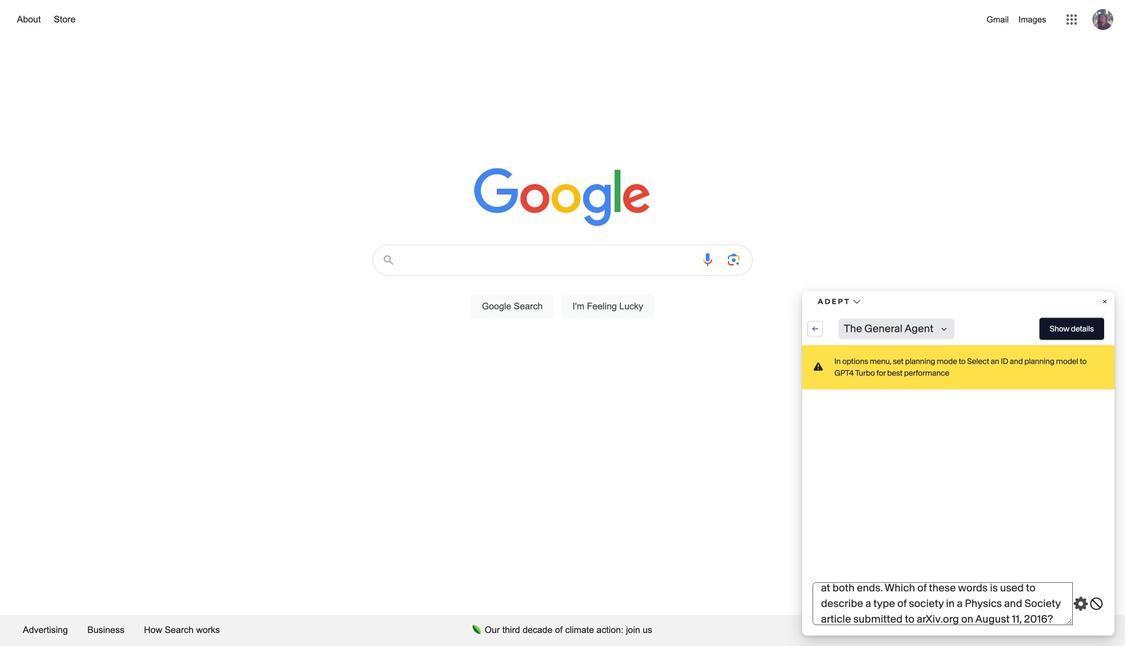 Task type: vqa. For each thing, say whether or not it's contained in the screenshot.
the rightmost "DFW"
no



Task type: describe. For each thing, give the bounding box(es) containing it.
google image
[[474, 168, 651, 228]]



Task type: locate. For each thing, give the bounding box(es) containing it.
None search field
[[13, 241, 1113, 334]]

search by voice image
[[700, 252, 716, 268]]

search by image image
[[726, 252, 742, 268]]



